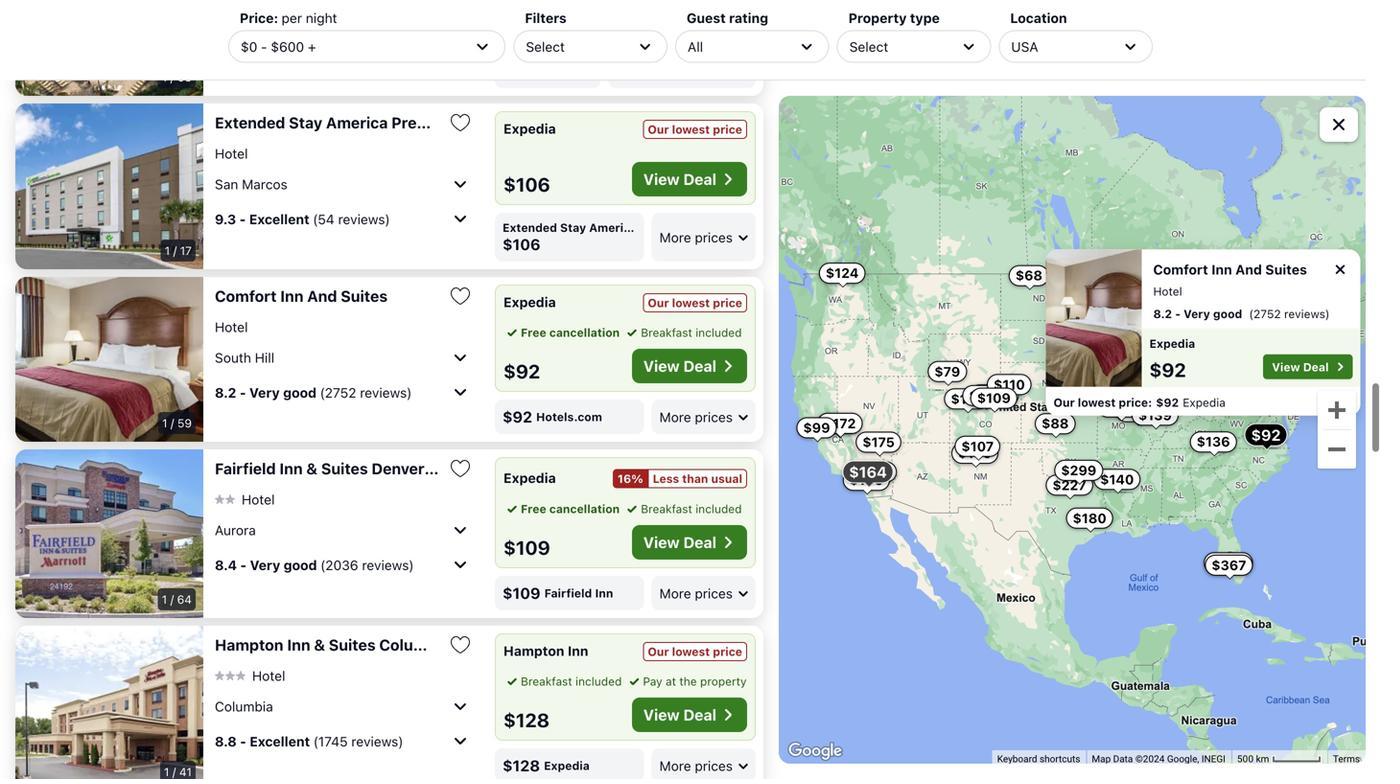 Task type: vqa. For each thing, say whether or not it's contained in the screenshot.
the $432 button
no



Task type: locate. For each thing, give the bounding box(es) containing it.
$105
[[1289, 318, 1322, 334]]

1 horizontal spatial comfort
[[1153, 262, 1208, 278]]

0 vertical spatial comfort
[[1153, 262, 1208, 278]]

1 horizontal spatial fairfield
[[544, 587, 592, 601]]

free cancellation button down parker
[[504, 501, 620, 518]]

$139 button
[[1132, 405, 1179, 426]]

$136 button left $92 "button"
[[1190, 432, 1237, 453]]

san
[[515, 114, 543, 132], [604, 114, 632, 132], [215, 176, 238, 192]]

good for $92
[[283, 385, 317, 401]]

price:
[[681, 44, 715, 58], [1119, 396, 1152, 409]]

$175
[[863, 435, 895, 450]]

0 horizontal spatial 8.2
[[215, 385, 236, 401]]

0 vertical spatial our lowest price
[[648, 123, 743, 136]]

0 vertical spatial and
[[1236, 262, 1262, 278]]

very inside comfort inn and suites hotel 8.2 - very good (2752 reviews)
[[1184, 307, 1210, 321]]

2 vertical spatial price
[[713, 646, 743, 659]]

0 horizontal spatial $600
[[271, 39, 304, 54]]

extended inside extended stay america $106
[[503, 221, 557, 235]]

comfort inside comfort inn and suites hotel 8.2 - very good (2752 reviews)
[[1153, 262, 1208, 278]]

0 horizontal spatial fairfield
[[215, 460, 276, 478]]

+
[[308, 39, 316, 54]]

usa
[[1011, 39, 1039, 54]]

8.2 right $100
[[1153, 307, 1172, 321]]

1 vertical spatial free cancellation button
[[504, 501, 620, 518]]

reviews) right (54
[[338, 211, 390, 227]]

columbia up 8.8
[[215, 699, 273, 715]]

1 free from the top
[[521, 326, 546, 340]]

2 horizontal spatial $600
[[1211, 555, 1247, 571]]

/ left '41'
[[172, 766, 176, 779]]

hotel inside comfort inn and suites hotel 8.2 - very good (2752 reviews)
[[1153, 285, 1182, 298]]

suites up "south hill" button
[[341, 287, 388, 306]]

2 vertical spatial $106
[[850, 473, 884, 489]]

fairfield for fairfield inn & suites denver aurora parker
[[215, 460, 276, 478]]

1 vertical spatial columbia
[[215, 699, 273, 715]]

$459 button
[[970, 385, 1019, 406]]

0 horizontal spatial san
[[215, 176, 238, 192]]

and inside comfort inn and suites hotel 8.2 - very good (2752 reviews)
[[1236, 262, 1262, 278]]

free cancellation down 16%
[[521, 503, 620, 516]]

breakfast for $109
[[641, 503, 692, 516]]

$92 inside "button"
[[1251, 426, 1281, 444]]

hotel
[[215, 146, 248, 161], [1153, 285, 1182, 298], [215, 319, 248, 335], [242, 492, 275, 508], [252, 668, 285, 684]]

1 horizontal spatial select
[[850, 39, 889, 54]]

/ for $109
[[170, 593, 174, 607]]

suites inside button
[[329, 636, 376, 655]]

$110
[[994, 377, 1025, 393]]

more for $128
[[660, 759, 691, 774]]

8.2
[[1153, 307, 1172, 321], [215, 385, 236, 401]]

close image
[[1332, 261, 1349, 278]]

8.2 inside comfort inn and suites hotel 8.2 - very good (2752 reviews)
[[1153, 307, 1172, 321]]

8.2 down south
[[215, 385, 236, 401]]

view deal for $106
[[644, 170, 717, 189]]

(2752 down "south hill" button
[[320, 385, 356, 401]]

hotels.com for hotels.com $600
[[503, 44, 569, 58]]

inn for comfort inn and suites
[[280, 287, 304, 306]]

suites for $128
[[329, 636, 376, 655]]

inn inside comfort inn and suites hotel 8.2 - very good (2752 reviews)
[[1212, 262, 1232, 278]]

& inside button
[[306, 460, 318, 478]]

lowest for extended stay america premier suites - san diego - san marcos
[[672, 123, 710, 136]]

1 vertical spatial hotels.com
[[536, 411, 602, 424]]

3 our lowest price from the top
[[648, 646, 743, 659]]

4 more prices from the top
[[660, 759, 733, 774]]

hotels.com
[[503, 44, 569, 58], [536, 411, 602, 424]]

1 vertical spatial america
[[589, 221, 637, 235]]

lowest for hampton inn & suites columbia
[[672, 646, 710, 659]]

more for $109
[[660, 586, 691, 602]]

4 more from the top
[[660, 759, 691, 774]]

0 vertical spatial $109
[[977, 391, 1011, 406]]

/ left 64
[[170, 593, 174, 607]]

- for 8.4 - very good (2036 reviews)
[[240, 558, 247, 573]]

$180
[[1073, 511, 1107, 526]]

inn for hampton inn & suites columbia
[[287, 636, 310, 655]]

marcos up 9.3 - excellent (54 reviews)
[[242, 176, 288, 192]]

america inside button
[[326, 114, 388, 132]]

view deal for $109
[[644, 534, 717, 552]]

1 vertical spatial price:
[[1119, 396, 1152, 409]]

(2752 inside comfort inn and suites hotel 8.2 - very good (2752 reviews)
[[1249, 307, 1281, 321]]

1 vertical spatial our lowest price
[[648, 296, 743, 310]]

view deal button for $92
[[632, 349, 747, 384]]

0 horizontal spatial $136 button
[[952, 443, 999, 464]]

hampton inn
[[504, 644, 589, 660]]

0 vertical spatial $600
[[271, 39, 304, 54]]

1 free cancellation button from the top
[[504, 324, 620, 342]]

suites
[[454, 114, 501, 132], [1266, 262, 1307, 278], [341, 287, 388, 306], [321, 460, 368, 478], [329, 636, 376, 655]]

1 vertical spatial (2752
[[320, 385, 356, 401]]

and left the close icon
[[1236, 262, 1262, 278]]

columbia button
[[215, 692, 472, 722]]

1 horizontal spatial stay
[[560, 221, 586, 235]]

comfort inside button
[[215, 287, 277, 306]]

view deal for $128
[[644, 707, 717, 725]]

aurora left parker
[[428, 460, 478, 478]]

inn inside button
[[287, 636, 310, 655]]

hampton down fairfield inn
[[504, 644, 565, 660]]

3 more prices from the top
[[660, 586, 733, 602]]

pay at the property button
[[626, 673, 747, 691]]

$122
[[1312, 357, 1344, 372]]

(2036
[[320, 558, 358, 573]]

deal for $109
[[684, 534, 717, 552]]

1 left 68
[[162, 71, 167, 84]]

and for comfort inn and suites
[[307, 287, 337, 306]]

2 more prices button from the top
[[652, 400, 756, 435]]

cancellation for $92
[[549, 326, 620, 340]]

marcos down clicktrip
[[636, 114, 691, 132]]

$125 button
[[1096, 327, 1143, 348]]

price for $92
[[713, 296, 743, 310]]

0 horizontal spatial (2752
[[320, 385, 356, 401]]

price: inside 'our lowest price: $588 clicktrip'
[[681, 44, 715, 58]]

$180 button
[[1066, 508, 1114, 529]]

0 horizontal spatial price:
[[681, 44, 715, 58]]

our inside 'our lowest price: $588 clicktrip'
[[616, 44, 637, 58]]

more prices button for $128
[[652, 749, 756, 780]]

$68 button
[[1009, 265, 1050, 287]]

1 vertical spatial included
[[696, 503, 742, 516]]

2 select from the left
[[850, 39, 889, 54]]

2 cancellation from the top
[[549, 503, 620, 516]]

0 vertical spatial hotels.com
[[503, 44, 569, 58]]

suites left the close icon
[[1266, 262, 1307, 278]]

0 horizontal spatial comfort
[[215, 287, 277, 306]]

san right diego
[[604, 114, 632, 132]]

hotel button
[[215, 145, 248, 162], [1153, 285, 1182, 298], [215, 319, 248, 336], [215, 491, 275, 508], [215, 668, 285, 685]]

fairfield inn & suites denver aurora parker button
[[215, 460, 531, 479]]

view for $109
[[644, 534, 680, 552]]

4 prices from the top
[[695, 759, 733, 774]]

comfort for comfort inn and suites
[[215, 287, 277, 306]]

prices for $92
[[695, 409, 733, 425]]

1 horizontal spatial america
[[589, 221, 637, 235]]

- right "9.3"
[[240, 211, 246, 227]]

$92 button
[[1245, 424, 1288, 447]]

/ left 68
[[170, 71, 174, 84]]

9.3 - excellent (54 reviews)
[[215, 211, 390, 227]]

- right 9.4
[[240, 26, 246, 41]]

fairfield
[[215, 460, 276, 478], [544, 587, 592, 601]]

more prices button for $92
[[652, 400, 756, 435]]

0 vertical spatial extended
[[215, 114, 285, 132]]

stay inside extended stay america $106
[[560, 221, 586, 235]]

view deal button for $128
[[632, 698, 747, 733]]

0 vertical spatial excellent
[[250, 26, 310, 41]]

included for $109
[[696, 503, 742, 516]]

$136 left $92 "button"
[[1197, 434, 1230, 450]]

hotel button for $92
[[215, 319, 248, 336]]

$113
[[1123, 404, 1154, 420]]

breakfast included for $109
[[641, 503, 742, 516]]

1 more from the top
[[660, 230, 691, 245]]

san left diego
[[515, 114, 543, 132]]

1 vertical spatial marcos
[[242, 176, 288, 192]]

2 vertical spatial included
[[576, 675, 622, 689]]

1 prices from the top
[[695, 230, 733, 245]]

$600 inside hotels.com $600
[[503, 59, 543, 77]]

0 vertical spatial free cancellation button
[[504, 324, 620, 342]]

price
[[713, 123, 743, 136], [713, 296, 743, 310], [713, 646, 743, 659]]

more prices
[[660, 230, 733, 245], [660, 409, 733, 425], [660, 586, 733, 602], [660, 759, 733, 774]]

64
[[177, 593, 192, 607]]

0 horizontal spatial marcos
[[242, 176, 288, 192]]

$107 button
[[955, 436, 1001, 457]]

0 vertical spatial 8.2
[[1153, 307, 1172, 321]]

9.3
[[215, 211, 236, 227]]

good for $109
[[284, 558, 317, 573]]

prices for $109
[[695, 586, 733, 602]]

stay for premier
[[289, 114, 322, 132]]

property type
[[849, 10, 940, 26]]

hampton inside button
[[215, 636, 284, 655]]

$106 inside button
[[850, 473, 884, 489]]

1 horizontal spatial $136 button
[[1190, 432, 1237, 453]]

/ for $128
[[172, 766, 176, 779]]

- for 9.4 - excellent (2447 reviews)
[[240, 26, 246, 41]]

2 vertical spatial good
[[284, 558, 317, 573]]

0 horizontal spatial columbia
[[215, 699, 273, 715]]

fairfield inn
[[544, 587, 613, 601]]

map
[[1092, 754, 1111, 765]]

our for comfort inn and suites
[[648, 296, 669, 310]]

deal for $106
[[684, 170, 717, 189]]

0 vertical spatial fairfield
[[215, 460, 276, 478]]

free cancellation button down extended stay america $106 in the left of the page
[[504, 324, 620, 342]]

- right $0
[[261, 39, 267, 54]]

1 vertical spatial cancellation
[[549, 503, 620, 516]]

0 vertical spatial very
[[1184, 307, 1210, 321]]

extended inside button
[[215, 114, 285, 132]]

3 prices from the top
[[695, 586, 733, 602]]

$118 button
[[1233, 377, 1277, 398]]

free for $109
[[521, 503, 546, 516]]

0 vertical spatial stay
[[289, 114, 322, 132]]

2 our lowest price from the top
[[648, 296, 743, 310]]

hill
[[255, 350, 274, 366]]

columbia up "columbia" button at the bottom left of page
[[379, 636, 450, 655]]

1 vertical spatial $109
[[504, 537, 550, 559]]

- right 8.8
[[240, 734, 246, 750]]

1 vertical spatial breakfast included button
[[624, 501, 742, 518]]

1 vertical spatial extended
[[503, 221, 557, 235]]

hampton for hampton inn
[[504, 644, 565, 660]]

very right $100
[[1184, 307, 1210, 321]]

1 left '41'
[[164, 766, 169, 779]]

0 vertical spatial aurora
[[428, 460, 478, 478]]

1 horizontal spatial marcos
[[636, 114, 691, 132]]

view for $128
[[644, 707, 680, 725]]

0 horizontal spatial select
[[526, 39, 565, 54]]

more prices button
[[652, 213, 756, 262], [652, 400, 756, 435], [652, 577, 756, 611], [652, 749, 756, 780]]

more prices for $109
[[660, 586, 733, 602]]

included
[[696, 326, 742, 340], [696, 503, 742, 516], [576, 675, 622, 689]]

breakfast included button for $92
[[624, 324, 742, 342]]

view deal button
[[632, 162, 747, 197], [632, 349, 747, 384], [1264, 355, 1353, 380], [632, 526, 747, 560], [632, 698, 747, 733]]

keyboard shortcuts button
[[997, 753, 1081, 766]]

0 vertical spatial cancellation
[[549, 326, 620, 340]]

$92
[[1150, 359, 1186, 381], [504, 360, 540, 383], [1156, 396, 1179, 409], [503, 408, 532, 426], [1251, 426, 1281, 444]]

1 horizontal spatial $600
[[503, 59, 543, 77]]

8.8 - excellent (1745 reviews)
[[215, 734, 403, 750]]

select for filters
[[526, 39, 565, 54]]

2 prices from the top
[[695, 409, 733, 425]]

& inside button
[[314, 636, 325, 655]]

free cancellation button for $92
[[504, 324, 620, 342]]

$118
[[1239, 379, 1271, 395]]

0 vertical spatial breakfast included button
[[624, 324, 742, 342]]

(2752 left $105
[[1249, 307, 1281, 321]]

1 horizontal spatial $136
[[1197, 434, 1230, 450]]

reviews) up $122
[[1284, 307, 1330, 321]]

very right 8.4
[[250, 558, 280, 573]]

price:
[[240, 10, 278, 26]]

1 left 17
[[165, 244, 170, 258]]

1 vertical spatial aurora
[[215, 523, 256, 538]]

very for $92
[[249, 385, 280, 401]]

$109 inside $109 $128
[[977, 391, 1011, 406]]

extended
[[215, 114, 285, 132], [503, 221, 557, 235]]

hampton down 8.4
[[215, 636, 284, 655]]

2 vertical spatial excellent
[[250, 734, 310, 750]]

1 vertical spatial excellent
[[249, 211, 310, 227]]

reviews) right (2447 at top left
[[354, 26, 406, 41]]

2 vertical spatial $109
[[503, 585, 541, 603]]

1 more prices from the top
[[660, 230, 733, 245]]

1 vertical spatial $600
[[503, 59, 543, 77]]

500
[[1237, 754, 1254, 765]]

2 free cancellation button from the top
[[504, 501, 620, 518]]

hampton for hampton inn & suites columbia
[[215, 636, 284, 655]]

0 vertical spatial free
[[521, 326, 546, 340]]

- right $100
[[1175, 307, 1181, 321]]

expedia
[[504, 121, 556, 137], [504, 295, 556, 310], [1150, 337, 1195, 350], [1183, 396, 1226, 409], [504, 471, 556, 486], [544, 760, 590, 773]]

0 vertical spatial breakfast included
[[641, 326, 742, 340]]

1 horizontal spatial columbia
[[379, 636, 450, 655]]

hampton inn & suites columbia button
[[215, 636, 450, 655]]

1 vertical spatial breakfast included
[[641, 503, 742, 516]]

free cancellation for $92
[[521, 326, 620, 340]]

$136 down '$178' button
[[958, 446, 992, 461]]

$128
[[1104, 399, 1137, 415], [504, 709, 550, 732], [503, 757, 540, 776]]

more prices for $92
[[660, 409, 733, 425]]

1 left 64
[[162, 593, 167, 607]]

1 vertical spatial $106
[[503, 236, 541, 254]]

$106 button
[[843, 470, 890, 491]]

& up "columbia" button at the bottom left of page
[[314, 636, 325, 655]]

aurora up 8.4
[[215, 523, 256, 538]]

& up aurora button
[[306, 460, 318, 478]]

0 horizontal spatial and
[[307, 287, 337, 306]]

1 vertical spatial breakfast
[[641, 503, 692, 516]]

2 free from the top
[[521, 503, 546, 516]]

free
[[521, 326, 546, 340], [521, 503, 546, 516]]

2 vertical spatial our lowest price
[[648, 646, 743, 659]]

fairfield inn & suites denver aurora parker
[[215, 460, 531, 478]]

0 vertical spatial price
[[713, 123, 743, 136]]

$68
[[1016, 268, 1043, 284]]

1 free cancellation from the top
[[521, 326, 620, 340]]

/ left 59
[[171, 417, 174, 430]]

1 vertical spatial 8.2
[[215, 385, 236, 401]]

3 price from the top
[[713, 646, 743, 659]]

1 vertical spatial and
[[307, 287, 337, 306]]

1 vertical spatial free
[[521, 503, 546, 516]]

2 price from the top
[[713, 296, 743, 310]]

2 horizontal spatial san
[[604, 114, 632, 132]]

0 vertical spatial good
[[1213, 307, 1242, 321]]

2 vertical spatial $600
[[1211, 555, 1247, 571]]

1 vertical spatial good
[[283, 385, 317, 401]]

0 horizontal spatial stay
[[289, 114, 322, 132]]

suites up "columbia" button at the bottom left of page
[[329, 636, 376, 655]]

inn
[[1212, 262, 1232, 278], [280, 287, 304, 306], [280, 460, 303, 478], [595, 587, 613, 601], [287, 636, 310, 655], [568, 644, 589, 660]]

$172
[[824, 416, 856, 432]]

0 vertical spatial america
[[326, 114, 388, 132]]

1 horizontal spatial (2752
[[1249, 307, 1281, 321]]

2 free cancellation from the top
[[521, 503, 620, 516]]

1 vertical spatial stay
[[560, 221, 586, 235]]

lowest
[[640, 44, 678, 58], [672, 123, 710, 136], [672, 296, 710, 310], [1078, 396, 1116, 409], [672, 646, 710, 659]]

1 left 59
[[162, 417, 167, 430]]

$109 $128
[[977, 391, 1137, 415]]

1 select from the left
[[526, 39, 565, 54]]

very down hill
[[249, 385, 280, 401]]

0 vertical spatial (2752
[[1249, 307, 1281, 321]]

- down south hill
[[240, 385, 246, 401]]

500 km button
[[1232, 751, 1328, 766]]

$190 button
[[963, 385, 1010, 407]]

suites left denver
[[321, 460, 368, 478]]

2 more from the top
[[660, 409, 691, 425]]

$128 inside $109 $128
[[1104, 399, 1137, 415]]

1 horizontal spatial price:
[[1119, 396, 1152, 409]]

4 more prices button from the top
[[652, 749, 756, 780]]

3 more prices button from the top
[[652, 577, 756, 611]]

/ for $92
[[171, 417, 174, 430]]

1 horizontal spatial 8.2
[[1153, 307, 1172, 321]]

-
[[240, 26, 246, 41], [261, 39, 267, 54], [504, 114, 511, 132], [593, 114, 601, 132], [240, 211, 246, 227], [1175, 307, 1181, 321], [240, 385, 246, 401], [240, 558, 247, 573], [240, 734, 246, 750]]

stay inside button
[[289, 114, 322, 132]]

naples bay resort, (naples, usa) image
[[15, 0, 203, 96]]

san up "9.3"
[[215, 176, 238, 192]]

2 vertical spatial very
[[250, 558, 280, 573]]

1 vertical spatial &
[[314, 636, 325, 655]]

1 more prices button from the top
[[652, 213, 756, 262]]

& for $128
[[314, 636, 325, 655]]

17
[[180, 244, 192, 258]]

1 vertical spatial price
[[713, 296, 743, 310]]

$139 $88
[[1042, 407, 1172, 432]]

0 vertical spatial free cancellation
[[521, 326, 620, 340]]

16%
[[618, 472, 643, 486]]

view for $92
[[644, 357, 680, 376]]

select down the filters
[[526, 39, 565, 54]]

0 vertical spatial &
[[306, 460, 318, 478]]

stay
[[289, 114, 322, 132], [560, 221, 586, 235]]

inn for comfort inn and suites hotel 8.2 - very good (2752 reviews)
[[1212, 262, 1232, 278]]

select down property
[[850, 39, 889, 54]]

1 cancellation from the top
[[549, 326, 620, 340]]

$600
[[271, 39, 304, 54], [503, 59, 543, 77], [1211, 555, 1247, 571]]

good left '(2036'
[[284, 558, 317, 573]]

1 horizontal spatial extended
[[503, 221, 557, 235]]

2 more prices from the top
[[660, 409, 733, 425]]

0 horizontal spatial hampton
[[215, 636, 284, 655]]

prices
[[695, 230, 733, 245], [695, 409, 733, 425], [695, 586, 733, 602], [695, 759, 733, 774]]

excellent for extended
[[249, 211, 310, 227]]

free cancellation button for $109
[[504, 501, 620, 518]]

- inside comfort inn and suites hotel 8.2 - very good (2752 reviews)
[[1175, 307, 1181, 321]]

view deal for $92
[[644, 357, 717, 376]]

0 vertical spatial $128
[[1104, 399, 1137, 415]]

fairfield inside button
[[215, 460, 276, 478]]

$136 button down '$178' button
[[952, 443, 999, 464]]

good up $118
[[1213, 307, 1242, 321]]

$459
[[977, 387, 1012, 403]]

select for property type
[[850, 39, 889, 54]]

south hill
[[215, 350, 274, 366]]

- right diego
[[593, 114, 601, 132]]

property
[[849, 10, 907, 26]]

$140 button
[[1094, 469, 1141, 490]]

(2752
[[1249, 307, 1281, 321], [320, 385, 356, 401]]

fairfield for fairfield inn
[[544, 587, 592, 601]]

deal
[[684, 170, 717, 189], [684, 357, 717, 376], [1303, 360, 1329, 374], [684, 534, 717, 552], [684, 707, 717, 725]]

suites right premier
[[454, 114, 501, 132]]

and
[[1236, 262, 1262, 278], [307, 287, 337, 306]]

0 vertical spatial price:
[[681, 44, 715, 58]]

1 our lowest price from the top
[[648, 123, 743, 136]]

good down "south hill" button
[[283, 385, 317, 401]]

1 vertical spatial free cancellation
[[521, 503, 620, 516]]

lowest inside 'our lowest price: $588 clicktrip'
[[640, 44, 678, 58]]

fairfield inn & suites denver aurora parker, (aurora, usa) image
[[15, 450, 203, 619]]

more prices button for $109
[[652, 577, 756, 611]]

free cancellation down extended stay america $106 in the left of the page
[[521, 326, 620, 340]]

and inside button
[[307, 287, 337, 306]]

and up "south hill" button
[[307, 287, 337, 306]]

3 more from the top
[[660, 586, 691, 602]]

price: for $588
[[681, 44, 715, 58]]

- right 8.4
[[240, 558, 247, 573]]

extended stay america $106
[[503, 221, 637, 254]]

america inside extended stay america $106
[[589, 221, 637, 235]]



Task type: describe. For each thing, give the bounding box(es) containing it.
$588
[[616, 59, 657, 77]]

america for $106
[[589, 221, 637, 235]]

0 vertical spatial $106
[[504, 173, 550, 196]]

2 vertical spatial breakfast
[[521, 675, 572, 689]]

$178 button
[[944, 389, 990, 410]]

keyboard shortcuts
[[997, 754, 1081, 765]]

$109 button
[[971, 388, 1018, 409]]

km
[[1256, 754, 1270, 765]]

- for 8.2 - very good (2752 reviews)
[[240, 385, 246, 401]]

©2024
[[1136, 754, 1165, 765]]

1 / 59
[[162, 417, 192, 430]]

per
[[282, 10, 302, 26]]

lowest for comfort inn and suites
[[672, 296, 710, 310]]

$0 - $600 +
[[241, 39, 316, 54]]

good inside comfort inn and suites hotel 8.2 - very good (2752 reviews)
[[1213, 307, 1242, 321]]

pay at the property
[[643, 675, 747, 689]]

suites inside comfort inn and suites hotel 8.2 - very good (2752 reviews)
[[1266, 262, 1307, 278]]

1 / 64
[[162, 593, 192, 607]]

$113 button
[[1116, 402, 1161, 423]]

$107 $110
[[962, 377, 1025, 455]]

$190
[[969, 388, 1003, 404]]

inn for fairfield inn
[[595, 587, 613, 601]]

$227 button
[[1046, 475, 1093, 496]]

$600 inside button
[[1211, 555, 1247, 571]]

8.4 - very good (2036 reviews)
[[215, 558, 414, 573]]

reviews) down "south hill" button
[[360, 385, 412, 401]]

$99 button
[[797, 418, 837, 439]]

rating
[[729, 10, 769, 26]]

view for $106
[[644, 170, 680, 189]]

suites for $109
[[321, 460, 368, 478]]

extended for extended stay america $106
[[503, 221, 557, 235]]

breakfast for $92
[[641, 326, 692, 340]]

free for $92
[[521, 326, 546, 340]]

1 horizontal spatial san
[[515, 114, 543, 132]]

the
[[680, 675, 697, 689]]

$128 button
[[1098, 397, 1144, 418]]

$107
[[962, 439, 994, 455]]

1 horizontal spatial aurora
[[428, 460, 478, 478]]

1 vertical spatial $128
[[504, 709, 550, 732]]

hotels.com $600
[[503, 44, 569, 77]]

$124 button
[[819, 263, 866, 284]]

data
[[1113, 754, 1133, 765]]

very for $109
[[250, 558, 280, 573]]

$124
[[826, 265, 859, 281]]

$100
[[1089, 318, 1123, 334]]

our for extended stay america premier suites - san diego - san marcos
[[648, 123, 669, 136]]

excellent for hampton
[[250, 734, 310, 750]]

$299 button
[[1055, 460, 1103, 481]]

2 vertical spatial breakfast included
[[521, 675, 622, 689]]

google image
[[784, 740, 847, 765]]

$106 inside extended stay america $106
[[503, 236, 541, 254]]

hampton inn & suites columbia
[[215, 636, 450, 655]]

$105 button
[[1282, 316, 1329, 337]]

$227
[[1053, 478, 1087, 493]]

1 for $128
[[164, 766, 169, 779]]

our lowest price for $128
[[648, 646, 743, 659]]

columbia inside button
[[379, 636, 450, 655]]

terms link
[[1333, 754, 1360, 765]]

reviews) right (1745
[[351, 734, 403, 750]]

16% less than usual
[[618, 472, 743, 486]]

cancellation for $109
[[549, 503, 620, 516]]

marcos inside button
[[636, 114, 691, 132]]

41
[[179, 766, 192, 779]]

$139
[[1139, 407, 1172, 423]]

diego
[[547, 114, 590, 132]]

keyboard
[[997, 754, 1037, 765]]

$99
[[803, 420, 830, 436]]

more prices for $128
[[660, 759, 733, 774]]

1 / 41
[[164, 766, 192, 779]]

less
[[653, 472, 679, 486]]

/ left 17
[[173, 244, 177, 258]]

$79
[[935, 364, 960, 380]]

8.4
[[215, 558, 237, 573]]

price: for $92
[[1119, 396, 1152, 409]]

columbia inside button
[[215, 699, 273, 715]]

and for comfort inn and suites hotel 8.2 - very good (2752 reviews)
[[1236, 262, 1262, 278]]

comfort for comfort inn and suites hotel 8.2 - very good (2752 reviews)
[[1153, 262, 1208, 278]]

$88 button
[[1035, 414, 1076, 435]]

- for $0 - $600 +
[[261, 39, 267, 54]]

suites for $92
[[341, 287, 388, 306]]

our for hampton inn & suites columbia
[[648, 646, 669, 659]]

$197 button
[[852, 462, 897, 483]]

stay for $106
[[560, 221, 586, 235]]

extended for extended stay america premier suites - san diego - san marcos
[[215, 114, 285, 132]]

$118 $190
[[969, 379, 1271, 404]]

san inside san marcos 'button'
[[215, 176, 238, 192]]

$110 button
[[987, 374, 1032, 396]]

comfort inn and suites hotel 8.2 - very good (2752 reviews)
[[1153, 262, 1330, 321]]

free cancellation for $109
[[521, 503, 620, 516]]

all
[[688, 39, 703, 54]]

inn for fairfield inn & suites denver aurora parker
[[280, 460, 303, 478]]

comfort inn and suites button
[[215, 287, 441, 306]]

$79 button
[[928, 361, 967, 383]]

$122 button
[[1305, 354, 1351, 375]]

2 vertical spatial breakfast included button
[[504, 673, 622, 691]]

san marcos
[[215, 176, 288, 192]]

comfort inn and suites, (south hill, usa) image
[[15, 277, 203, 442]]

1 / 68
[[162, 71, 192, 84]]

extended stay america premier suites - san diego - san marcos, (san marcos, usa) image
[[15, 104, 203, 270]]

0 horizontal spatial aurora
[[215, 523, 256, 538]]

inn for hampton inn
[[568, 644, 589, 660]]

2 vertical spatial $128
[[503, 757, 540, 776]]

price for $128
[[713, 646, 743, 659]]

south hill button
[[215, 342, 472, 373]]

hotel button for $109
[[215, 491, 275, 508]]

1 for $109
[[162, 593, 167, 607]]

hotels.com for hotels.com
[[536, 411, 602, 424]]

$178 $459
[[951, 387, 1012, 407]]

guest rating
[[687, 10, 769, 26]]

$164 button
[[843, 461, 894, 484]]

san marcos button
[[215, 169, 472, 200]]

& for $109
[[306, 460, 318, 478]]

price: per night
[[240, 10, 337, 26]]

reviews) inside comfort inn and suites hotel 8.2 - very good (2752 reviews)
[[1284, 307, 1330, 321]]

500 km
[[1237, 754, 1272, 765]]

america for premier
[[326, 114, 388, 132]]

more for $92
[[660, 409, 691, 425]]

0 horizontal spatial $136
[[958, 446, 992, 461]]

$299
[[1061, 463, 1097, 479]]

map region
[[779, 96, 1366, 765]]

9.4 - excellent (2447 reviews)
[[215, 26, 406, 41]]

our lowest price for $92
[[648, 296, 743, 310]]

reviews) right '(2036'
[[362, 558, 414, 573]]

view deal button for $109
[[632, 526, 747, 560]]

- for 8.8 - excellent (1745 reviews)
[[240, 734, 246, 750]]

- for 9.3 - excellent (54 reviews)
[[240, 211, 246, 227]]

marcos inside 'button'
[[242, 176, 288, 192]]

location
[[1011, 10, 1067, 26]]

$600 button
[[1204, 553, 1253, 574]]

1 price from the top
[[713, 123, 743, 136]]

1 for $92
[[162, 417, 167, 430]]

clicktrip
[[660, 61, 706, 75]]

included for $92
[[696, 326, 742, 340]]

terms
[[1333, 754, 1360, 765]]

deal for $128
[[684, 707, 717, 725]]

hampton inn & suites columbia, (columbia, usa) image
[[15, 626, 203, 780]]

(1745
[[313, 734, 348, 750]]

google,
[[1167, 754, 1199, 765]]

hotel button for $128
[[215, 668, 285, 685]]

deal for $92
[[684, 357, 717, 376]]

property
[[700, 675, 747, 689]]

$100 button
[[1082, 316, 1129, 337]]

- left diego
[[504, 114, 511, 132]]

comfort inn and suites image
[[1046, 250, 1142, 387]]

prices for $128
[[695, 759, 733, 774]]

$164
[[849, 463, 887, 482]]

breakfast included for $92
[[641, 326, 742, 340]]

extended stay america premier suites - san diego - san marcos button
[[215, 113, 691, 132]]

8.2 - very good (2752 reviews)
[[215, 385, 412, 401]]

$367
[[1212, 558, 1247, 574]]

breakfast included button for $109
[[624, 501, 742, 518]]

denver
[[372, 460, 425, 478]]



